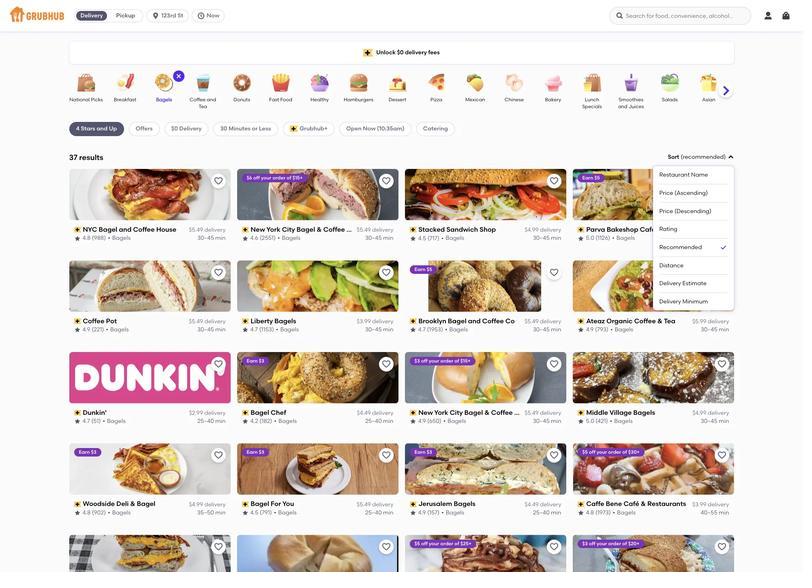 Task type: describe. For each thing, give the bounding box(es) containing it.
$3 down 4.7 (1953) at the bottom right
[[415, 358, 420, 364]]

bakery image
[[539, 74, 568, 92]]

sort
[[668, 154, 679, 161]]

0 horizontal spatial 4.7
[[83, 418, 90, 425]]

mexican image
[[461, 74, 490, 92]]

min for 4.7 (51)
[[215, 418, 226, 425]]

lunch specials image
[[578, 74, 606, 92]]

25–40 min for chef
[[365, 418, 394, 425]]

(182)
[[260, 418, 272, 425]]

delivery for delivery estimate
[[660, 280, 681, 287]]

jerusalem bagels logo image
[[405, 444, 566, 495]]

new for 4.6
[[251, 226, 265, 233]]

• bagels for 4.5 (717)
[[442, 235, 464, 242]]

bagels for 4.8 (1973)
[[617, 510, 636, 517]]

bagels right liberty
[[275, 317, 296, 325]]

• for (717)
[[442, 235, 444, 242]]

off for 4.9
[[421, 358, 428, 364]]

bagel chef  logo image
[[237, 352, 398, 404]]

fast
[[269, 97, 279, 103]]

minimum
[[683, 298, 708, 305]]

$4.99 delivery for stacked sandwich shop
[[525, 227, 561, 234]]

4.7 for liberty
[[250, 327, 258, 333]]

delivery for 4.7 (1153)
[[372, 318, 394, 325]]

pizza image
[[422, 74, 451, 92]]

4.8 for caffe bene café & restaurants
[[586, 510, 594, 517]]

delivery for 4.8 (1973)
[[708, 502, 729, 508]]

$5.49 for 4.6 (2551)
[[357, 227, 371, 234]]

unlock $0 delivery fees
[[376, 49, 440, 56]]

5.0 (421)
[[586, 418, 608, 425]]

4.8 (1973)
[[586, 510, 611, 517]]

(
[[681, 154, 683, 161]]

house for 4.6
[[347, 226, 367, 233]]

national picks
[[69, 97, 103, 103]]

earn $3 for jerusalem bagels
[[415, 450, 432, 456]]

(791)
[[260, 510, 272, 517]]

(1153)
[[259, 327, 274, 333]]

$5.49 for 4.5 (791)
[[357, 502, 371, 508]]

york for 4.9 (650)
[[434, 409, 448, 417]]

tea inside coffee and tea
[[199, 104, 207, 110]]

earn $3 for bagel chef
[[247, 358, 264, 364]]

min for 4.8 (902)
[[215, 510, 226, 517]]

coffee pot
[[83, 317, 117, 325]]

• bagels for 4.5 (791)
[[274, 510, 297, 517]]

list box inside field
[[660, 166, 728, 311]]

4.5 for stacked sandwich shop
[[418, 235, 426, 242]]

now inside button
[[207, 12, 219, 19]]

earn for brooklyn bagel and coffee co
[[415, 267, 426, 272]]

national
[[69, 97, 90, 103]]

smoothies and juices image
[[617, 74, 645, 92]]

1 vertical spatial $0
[[171, 125, 178, 132]]

healthy
[[311, 97, 329, 103]]

(ascending)
[[675, 190, 708, 197]]

123rd
[[161, 12, 176, 19]]

mexican
[[466, 97, 485, 103]]

middle village bagels
[[586, 409, 655, 417]]

ateaz organic coffee & tea
[[586, 317, 676, 325]]

$20+
[[628, 541, 640, 547]]

4.9 (793)
[[586, 327, 609, 333]]

catering
[[423, 125, 448, 132]]

30–45 min for (1953)
[[533, 327, 561, 333]]

star icon image for 4.8 (1973)
[[578, 510, 584, 517]]

check icon image
[[720, 244, 728, 252]]

chef
[[271, 409, 286, 417]]

star icon image for 4.7 (51)
[[74, 419, 80, 425]]

off down the 4.8 (1973)
[[589, 541, 596, 547]]

earn for bagel for you
[[247, 450, 258, 456]]

main navigation navigation
[[0, 0, 803, 32]]

subscription pass image for middle village bagels
[[578, 410, 585, 416]]

caffe bene café & restaurants  logo image
[[573, 444, 734, 495]]

jerusalem
[[419, 501, 452, 508]]

recommended
[[660, 244, 702, 251]]

30–45 for (717)
[[533, 235, 550, 242]]

• for (2551)
[[278, 235, 280, 242]]

$5.99 delivery
[[693, 318, 729, 325]]

juices
[[629, 104, 644, 110]]

min for 4.9 (221)
[[215, 327, 226, 333]]

$5 off your order of $25+
[[415, 541, 472, 547]]

bagels for 4.7 (51)
[[107, 418, 126, 425]]

of for 4.9 (650)
[[455, 358, 459, 364]]

new york city bagel & coffee house logo image for (2551)
[[237, 169, 398, 221]]

bagels for 5.0 (421)
[[614, 418, 633, 425]]

your for (1973)
[[597, 450, 607, 456]]

dessert
[[389, 97, 406, 103]]

your for (2551)
[[261, 175, 271, 181]]

30–45 for (421)
[[701, 418, 718, 425]]

4.2
[[250, 418, 258, 425]]

recommended
[[683, 154, 724, 161]]

asian image
[[695, 74, 723, 92]]

$3 down the 4.8 (1973)
[[583, 541, 588, 547]]

30–45 for (1153)
[[365, 327, 382, 333]]

and for brooklyn bagel and coffee co
[[468, 317, 481, 325]]

minutes
[[229, 125, 251, 132]]

off for 4.6
[[253, 175, 260, 181]]

$2.99
[[189, 410, 203, 417]]

recommended option
[[660, 239, 728, 257]]

$3 for bagel for you
[[259, 450, 264, 456]]

star icon image for 4.9 (650)
[[410, 419, 416, 425]]

(1953)
[[427, 327, 443, 333]]

shop
[[480, 226, 496, 233]]

$5.49 for 4.9 (221)
[[189, 318, 203, 325]]

open
[[346, 125, 362, 132]]

salads image
[[656, 74, 684, 92]]

and inside coffee and tea
[[207, 97, 216, 103]]

lunch specials
[[582, 97, 602, 110]]

results
[[79, 153, 103, 162]]

picks
[[91, 97, 103, 103]]

)
[[724, 154, 726, 161]]

$15+ for 4.6 (2551)
[[293, 175, 303, 181]]

york for 4.6 (2551)
[[267, 226, 280, 233]]

30–45 min for (2551)
[[365, 235, 394, 242]]

bagel for you logo image
[[237, 444, 398, 495]]

st
[[178, 12, 183, 19]]

star icon image for 4.7 (1153)
[[242, 327, 248, 333]]

4
[[76, 125, 80, 132]]

(988)
[[92, 235, 106, 242]]

delivery for 4.5 (717)
[[540, 227, 561, 234]]

star icon image for 4.9 (157)
[[410, 510, 416, 517]]

delivery estimate
[[660, 280, 707, 287]]

30–45 for (793)
[[701, 327, 718, 333]]

$3 off your order of $20+
[[583, 541, 640, 547]]

(51)
[[91, 418, 101, 425]]

your down (157)
[[429, 541, 439, 547]]

or
[[252, 125, 258, 132]]

star icon image for 4.6 (2551)
[[242, 235, 248, 242]]

4 stars and up
[[76, 125, 117, 132]]

$3 for woodside deli & bagel
[[91, 450, 96, 456]]

lunch
[[585, 97, 599, 103]]

bagels right jerusalem
[[454, 501, 476, 508]]

off down 4.9 (157) at the right of the page
[[421, 541, 428, 547]]

hamburgers
[[344, 97, 373, 103]]

(717)
[[428, 235, 440, 242]]

37
[[69, 153, 77, 162]]

co
[[506, 317, 515, 325]]

for
[[271, 501, 281, 508]]

subscription pass image for parva bakeshop cafe
[[578, 227, 585, 233]]

bagels for 4.7 (1953)
[[449, 327, 468, 333]]

subscription pass image for woodside deli & bagel
[[74, 502, 81, 508]]

4.7 (1153)
[[250, 327, 274, 333]]

$3.99 for liberty bagels
[[357, 318, 371, 325]]

• bagels for 4.9 (793)
[[611, 327, 633, 333]]

star icon image for 4.5 (717)
[[410, 235, 416, 242]]

earn $5 for parva bakeshop cafe
[[583, 175, 600, 181]]

• for (221)
[[106, 327, 108, 333]]

(1973)
[[596, 510, 611, 517]]

breakfast
[[114, 97, 136, 103]]

(793)
[[595, 327, 609, 333]]

4.9 for coffee pot
[[83, 327, 90, 333]]

bagels for 4.2 (182)
[[278, 418, 297, 425]]

restaurant
[[660, 172, 690, 179]]

nyc bagel and coffee house
[[83, 226, 176, 233]]

$5.49 delivery for (2551)
[[357, 227, 394, 234]]

distance
[[660, 262, 684, 269]]

$4.99 for middle village bagels
[[693, 410, 707, 417]]

• for (650)
[[444, 418, 446, 425]]

$5.49 delivery for (221)
[[189, 318, 226, 325]]

4.9 (221)
[[83, 327, 104, 333]]

restaurants
[[648, 501, 686, 508]]

bagels for 5.0 (1126)
[[617, 235, 635, 242]]

• bagels for 4.9 (650)
[[444, 418, 466, 425]]

Search for food, convenience, alcohol... search field
[[609, 7, 751, 25]]

hamburgers image
[[344, 74, 373, 92]]

and for 4 stars and up
[[97, 125, 108, 132]]

$4.99 for woodside deli & bagel
[[189, 502, 203, 508]]

25–40 for bagels
[[533, 510, 550, 517]]

(902)
[[92, 510, 106, 517]]

• for (988)
[[108, 235, 110, 242]]

subscription pass image for ateaz organic coffee & tea
[[578, 319, 585, 324]]

fees
[[428, 49, 440, 56]]

4.5 (717)
[[418, 235, 440, 242]]

woodside deli & bagel logo image
[[69, 444, 231, 495]]

$6
[[247, 175, 252, 181]]

price for price (descending)
[[660, 208, 673, 215]]

stacked sandwich shop
[[419, 226, 496, 233]]

earn for woodside deli & bagel
[[79, 450, 90, 456]]

$5.99
[[693, 318, 707, 325]]

unlock
[[376, 49, 396, 56]]

bagels down bagels image
[[156, 97, 172, 103]]

stars
[[81, 125, 95, 132]]

bagels for 4.9 (221)
[[110, 327, 129, 333]]

nyc bagel and coffee house logo image
[[69, 169, 231, 221]]

price (descending)
[[660, 208, 712, 215]]

• bagels for 4.8 (1973)
[[613, 510, 636, 517]]

dunkin' logo image
[[69, 352, 231, 404]]

stacked
[[419, 226, 445, 233]]

salads
[[662, 97, 678, 103]]

ateaz
[[586, 317, 605, 325]]

earn $5 for $5.49 delivery
[[415, 267, 432, 272]]

35–50 min
[[197, 510, 226, 517]]

delivery for 4.9 (221)
[[204, 318, 226, 325]]

1 vertical spatial now
[[363, 125, 376, 132]]

4.8 (988)
[[83, 235, 106, 242]]

• bagels for 4.8 (902)
[[108, 510, 131, 517]]

chinese
[[505, 97, 524, 103]]

breakfast image
[[111, 74, 139, 92]]

offers
[[136, 125, 153, 132]]

(157)
[[427, 510, 440, 517]]



Task type: vqa. For each thing, say whether or not it's contained in the screenshot.
"Sandwich*"
no



Task type: locate. For each thing, give the bounding box(es) containing it.
save this restaurant image
[[214, 176, 223, 186], [381, 176, 391, 186], [214, 268, 223, 278], [214, 360, 223, 369], [214, 451, 223, 461], [717, 451, 727, 461], [549, 543, 559, 552]]

star icon image left 4.5 (791)
[[242, 510, 248, 517]]

bagels down jerusalem bagels
[[446, 510, 464, 517]]

subscription pass image
[[242, 227, 249, 233], [410, 227, 417, 233], [578, 227, 585, 233], [74, 410, 81, 416], [242, 502, 249, 508], [410, 502, 417, 508]]

delivery down coffee and tea on the left top of page
[[179, 125, 202, 132]]

0 horizontal spatial new york city bagel & coffee house
[[251, 226, 367, 233]]

1 horizontal spatial city
[[450, 409, 463, 417]]

2 price from the top
[[660, 208, 673, 215]]

bagels down pot
[[110, 327, 129, 333]]

price down restaurant
[[660, 190, 673, 197]]

brooklyn bagel and coffee co logo image
[[405, 261, 566, 312]]

$3
[[259, 358, 264, 364], [415, 358, 420, 364], [91, 450, 96, 456], [259, 450, 264, 456], [427, 450, 432, 456], [583, 541, 588, 547]]

$5.49 delivery for (988)
[[189, 227, 226, 234]]

• bagels right (650)
[[444, 418, 466, 425]]

star icon image left 4.7 (1153)
[[242, 327, 248, 333]]

• right (421)
[[610, 418, 612, 425]]

bagels for 4.5 (717)
[[446, 235, 464, 242]]

city for (650)
[[450, 409, 463, 417]]

0 vertical spatial york
[[267, 226, 280, 233]]

bagels for 4.8 (988)
[[112, 235, 131, 242]]

1 vertical spatial $4.49
[[525, 502, 539, 508]]

0 horizontal spatial grubhub plus flag logo image
[[290, 126, 298, 132]]

deli
[[116, 501, 129, 508]]

bagels down liberty bagels
[[280, 327, 299, 333]]

star icon image left 4.7 (51)
[[74, 419, 80, 425]]

star icon image left "4.8 (902)"
[[74, 510, 80, 517]]

2 vertical spatial $4.99 delivery
[[189, 502, 226, 508]]

• bagels for 4.2 (182)
[[274, 418, 297, 425]]

hand rolled bagels logo image
[[237, 535, 398, 573]]

jerusalem bagels
[[419, 501, 476, 508]]

0 horizontal spatial svg image
[[197, 12, 205, 20]]

svg image inside 123rd st button
[[152, 12, 160, 20]]

$4.49 delivery
[[357, 410, 394, 417], [525, 502, 561, 508]]

• bagels down organic
[[611, 327, 633, 333]]

smoothies and juices
[[618, 97, 644, 110]]

organic
[[607, 317, 633, 325]]

25–40 min for bagels
[[533, 510, 561, 517]]

1 vertical spatial city
[[450, 409, 463, 417]]

bagels for 4.6 (2551)
[[282, 235, 301, 242]]

fast food image
[[267, 74, 295, 92]]

of
[[287, 175, 291, 181], [455, 358, 459, 364], [622, 450, 627, 456], [455, 541, 459, 547], [622, 541, 627, 547]]

30–45 for (988)
[[197, 235, 214, 242]]

0 vertical spatial new york city bagel & coffee house
[[251, 226, 367, 233]]

grubhub+
[[300, 125, 328, 132]]

estimate
[[683, 280, 707, 287]]

price up rating
[[660, 208, 673, 215]]

1 5.0 from the top
[[586, 235, 594, 242]]

off down 5.0 (421)
[[589, 450, 596, 456]]

the best breakfast company logo image
[[405, 535, 566, 573]]

30–45 min for (650)
[[533, 418, 561, 425]]

liberty bagels logo image
[[237, 261, 398, 312]]

$15+
[[293, 175, 303, 181], [461, 358, 471, 364]]

sandwich
[[447, 226, 478, 233]]

min for 4.6 (2551)
[[383, 235, 394, 242]]

0 horizontal spatial now
[[207, 12, 219, 19]]

• bagels down bakeshop
[[612, 235, 635, 242]]

0 vertical spatial $4.49 delivery
[[357, 410, 394, 417]]

$3 down 4.7 (51)
[[91, 450, 96, 456]]

• for (182)
[[274, 418, 276, 425]]

now right st
[[207, 12, 219, 19]]

$3 for bagel chef
[[259, 358, 264, 364]]

order left the $20+
[[608, 541, 621, 547]]

1 horizontal spatial new
[[419, 409, 433, 417]]

dessert image
[[383, 74, 412, 92]]

• bagels down stacked sandwich shop
[[442, 235, 464, 242]]

0 vertical spatial now
[[207, 12, 219, 19]]

• bagels down liberty bagels
[[276, 327, 299, 333]]

food
[[280, 97, 292, 103]]

less
[[259, 125, 271, 132]]

min for 4.9 (157)
[[551, 510, 561, 517]]

bakery
[[545, 97, 561, 103]]

donuts image
[[228, 74, 256, 92]]

1 vertical spatial $4.99
[[693, 410, 707, 417]]

30–45 for (221)
[[197, 327, 214, 333]]

min for 4.7 (1953)
[[551, 327, 561, 333]]

subscription pass image
[[74, 227, 81, 233], [74, 319, 81, 324], [242, 319, 249, 324], [410, 319, 417, 324], [578, 319, 585, 324], [242, 410, 249, 416], [410, 410, 417, 416], [578, 410, 585, 416], [74, 502, 81, 508], [578, 502, 585, 508]]

0 vertical spatial 4.5
[[418, 235, 426, 242]]

earn $3
[[247, 358, 264, 364], [79, 450, 96, 456], [247, 450, 264, 456], [415, 450, 432, 456]]

list box
[[660, 166, 728, 311]]

35–50
[[197, 510, 214, 517]]

liberty
[[251, 317, 273, 325]]

open now (10:35am)
[[346, 125, 405, 132]]

min for 4.9 (650)
[[551, 418, 561, 425]]

0 vertical spatial tea
[[199, 104, 207, 110]]

4.7 left (51)
[[83, 418, 90, 425]]

0 horizontal spatial $4.99
[[189, 502, 203, 508]]

• bagels down you
[[274, 510, 297, 517]]

30–45 min for (988)
[[197, 235, 226, 242]]

1 horizontal spatial $4.49 delivery
[[525, 502, 561, 508]]

svg image inside field
[[728, 154, 734, 161]]

parva bakeshop cafe logo image
[[573, 169, 734, 221]]

bagels for 4.5 (791)
[[278, 510, 297, 517]]

star icon image left 4.9 (793)
[[578, 327, 584, 333]]

4.9 down ateaz
[[586, 327, 594, 333]]

delivery for 4.9 (650)
[[540, 410, 561, 417]]

1 vertical spatial earn $5
[[415, 267, 432, 272]]

4.8 (902)
[[83, 510, 106, 517]]

min for 4.8 (988)
[[215, 235, 226, 242]]

37 results
[[69, 153, 103, 162]]

• for (1153)
[[276, 327, 278, 333]]

star icon image left 4.9 (221)
[[74, 327, 80, 333]]

new york city bagel & coffee house logo image
[[237, 169, 398, 221], [405, 352, 566, 404]]

$5.49 delivery for (1953)
[[525, 318, 561, 325]]

$0 right offers
[[171, 125, 178, 132]]

1 horizontal spatial grubhub plus flag logo image
[[363, 49, 373, 57]]

0 vertical spatial $15+
[[293, 175, 303, 181]]

0 vertical spatial $0
[[397, 49, 404, 56]]

coffee and tea image
[[189, 74, 217, 92]]

0 horizontal spatial $15+
[[293, 175, 303, 181]]

0 vertical spatial new
[[251, 226, 265, 233]]

bene
[[606, 501, 622, 508]]

new york city bagel & coffee house for (650)
[[419, 409, 535, 417]]

star icon image left 5.0 (421)
[[578, 419, 584, 425]]

sort ( recommended )
[[668, 154, 726, 161]]

0 vertical spatial earn $5
[[583, 175, 600, 181]]

york
[[267, 226, 280, 233], [434, 409, 448, 417]]

subscription pass image for new york city bagel & coffee house
[[410, 410, 417, 416]]

order for 4.6 (2551)
[[273, 175, 286, 181]]

0 vertical spatial 5.0
[[586, 235, 594, 242]]

• right (1126)
[[612, 235, 615, 242]]

$5 off your order of $30+
[[583, 450, 640, 456]]

• right (51)
[[103, 418, 105, 425]]

1 horizontal spatial $3.99 delivery
[[693, 502, 729, 508]]

• right (793)
[[611, 327, 613, 333]]

subscription pass image for liberty bagels
[[242, 319, 249, 324]]

$3 down 4.7 (1153)
[[259, 358, 264, 364]]

•
[[108, 235, 110, 242], [278, 235, 280, 242], [442, 235, 444, 242], [612, 235, 615, 242], [106, 327, 108, 333], [276, 327, 278, 333], [445, 327, 447, 333], [611, 327, 613, 333], [103, 418, 105, 425], [274, 418, 276, 425], [444, 418, 446, 425], [610, 418, 612, 425], [108, 510, 110, 517], [274, 510, 276, 517], [442, 510, 444, 517], [613, 510, 615, 517]]

$4.99 delivery for woodside deli & bagel
[[189, 502, 226, 508]]

stacked sandwich shop logo image
[[405, 169, 566, 221]]

brooklyn
[[419, 317, 446, 325]]

40–55
[[701, 510, 718, 517]]

bagels for 4.9 (793)
[[615, 327, 633, 333]]

1 horizontal spatial now
[[363, 125, 376, 132]]

liberty bagels
[[251, 317, 296, 325]]

coffee
[[190, 97, 206, 103], [133, 226, 155, 233], [323, 226, 345, 233], [83, 317, 104, 325], [482, 317, 504, 325], [634, 317, 656, 325], [491, 409, 513, 417]]

star icon image left 4.8 (988)
[[74, 235, 80, 242]]

1 horizontal spatial $4.99
[[525, 227, 539, 234]]

1 vertical spatial 4.5
[[250, 510, 258, 517]]

delivery for 5.0 (421)
[[708, 410, 729, 417]]

subscription pass image for coffee pot
[[74, 319, 81, 324]]

middle village bagels logo image
[[573, 352, 734, 404]]

none field containing sort
[[653, 153, 734, 311]]

• right (988)
[[108, 235, 110, 242]]

4.2 (182)
[[250, 418, 272, 425]]

$4.49 for jerusalem bagels
[[525, 502, 539, 508]]

earn for bagel chef
[[247, 358, 258, 364]]

1 vertical spatial $15+
[[461, 358, 471, 364]]

0 vertical spatial city
[[282, 226, 295, 233]]

star icon image
[[74, 235, 80, 242], [242, 235, 248, 242], [410, 235, 416, 242], [578, 235, 584, 242], [74, 327, 80, 333], [242, 327, 248, 333], [410, 327, 416, 333], [578, 327, 584, 333], [74, 419, 80, 425], [242, 419, 248, 425], [410, 419, 416, 425], [578, 419, 584, 425], [74, 510, 80, 517], [242, 510, 248, 517], [410, 510, 416, 517], [578, 510, 584, 517]]

delivery inside button
[[80, 12, 103, 19]]

now right the open
[[363, 125, 376, 132]]

parva
[[586, 226, 605, 233]]

new york city bagel & coffee house
[[251, 226, 367, 233], [419, 409, 535, 417]]

• right (157)
[[442, 510, 444, 517]]

caffe
[[586, 501, 604, 508]]

min for 4.5 (717)
[[551, 235, 561, 242]]

bagels image
[[150, 74, 178, 92]]

parva bakeshop cafe
[[586, 226, 656, 233]]

grubhub plus flag logo image for unlock $0 delivery fees
[[363, 49, 373, 57]]

1 vertical spatial tea
[[664, 317, 676, 325]]

30–45 for (2551)
[[365, 235, 382, 242]]

• bagels for 5.0 (421)
[[610, 418, 633, 425]]

0 horizontal spatial $0
[[171, 125, 178, 132]]

min for 4.8 (1973)
[[719, 510, 729, 517]]

1 horizontal spatial 4.7
[[250, 327, 258, 333]]

coffee and tea
[[190, 97, 216, 110]]

1 vertical spatial $4.49 delivery
[[525, 502, 561, 508]]

0 horizontal spatial house
[[156, 226, 176, 233]]

earn $3 down 4.7 (1153)
[[247, 358, 264, 364]]

and inside smoothies and juices
[[618, 104, 628, 110]]

save this restaurant image
[[549, 176, 559, 186], [717, 176, 727, 186], [381, 268, 391, 278], [549, 268, 559, 278], [717, 268, 727, 278], [381, 360, 391, 369], [549, 360, 559, 369], [717, 360, 727, 369], [381, 451, 391, 461], [549, 451, 559, 461], [214, 543, 223, 552], [381, 543, 391, 552], [717, 543, 727, 552]]

• right "(2551)"
[[278, 235, 280, 242]]

• bagels right (51)
[[103, 418, 126, 425]]

list box containing restaurant name
[[660, 166, 728, 311]]

svg image
[[764, 11, 773, 21], [197, 12, 205, 20], [728, 154, 734, 161]]

(421)
[[596, 418, 608, 425]]

york up "(2551)"
[[267, 226, 280, 233]]

tea down coffee and tea image
[[199, 104, 207, 110]]

0 horizontal spatial $3.99 delivery
[[357, 318, 394, 325]]

2 5.0 from the top
[[586, 418, 594, 425]]

1 vertical spatial 5.0
[[586, 418, 594, 425]]

• for (421)
[[610, 418, 612, 425]]

and left the up
[[97, 125, 108, 132]]

1 horizontal spatial earn $5
[[583, 175, 600, 181]]

svg image inside now button
[[197, 12, 205, 20]]

bagels down nyc bagel and coffee house
[[112, 235, 131, 242]]

bagel for you
[[251, 501, 294, 508]]

delivery button
[[75, 9, 109, 22]]

earn
[[583, 175, 593, 181], [415, 267, 426, 272], [247, 358, 258, 364], [79, 450, 90, 456], [247, 450, 258, 456], [415, 450, 426, 456]]

grubhub plus flag logo image
[[363, 49, 373, 57], [290, 126, 298, 132]]

grubhub plus flag logo image left grubhub+
[[290, 126, 298, 132]]

4.9 for ateaz organic coffee & tea
[[586, 327, 594, 333]]

0 vertical spatial new york city bagel & coffee house logo image
[[237, 169, 398, 221]]

subscription pass image for dunkin'
[[74, 410, 81, 416]]

0 horizontal spatial york
[[267, 226, 280, 233]]

star icon image left 4.9 (157) at the right of the page
[[410, 510, 416, 517]]

4.9 for jerusalem bagels
[[418, 510, 426, 517]]

5.0
[[586, 235, 594, 242], [586, 418, 594, 425]]

$30+
[[628, 450, 640, 456]]

delivery for 4.7 (51)
[[204, 410, 226, 417]]

1 horizontal spatial svg image
[[728, 154, 734, 161]]

4.7 down liberty
[[250, 327, 258, 333]]

• for (1953)
[[445, 327, 447, 333]]

1 vertical spatial grubhub plus flag logo image
[[290, 126, 298, 132]]

1 horizontal spatial $0
[[397, 49, 404, 56]]

star icon image for 4.5 (791)
[[242, 510, 248, 517]]

(10:35am)
[[377, 125, 405, 132]]

$3 off your order of $15+
[[415, 358, 471, 364]]

bagels right (650)
[[448, 418, 466, 425]]

$15+ for 4.9 (650)
[[461, 358, 471, 364]]

&
[[317, 226, 322, 233], [658, 317, 663, 325], [485, 409, 490, 417], [130, 501, 135, 508], [641, 501, 646, 508]]

1 horizontal spatial $4.49
[[525, 502, 539, 508]]

$3 down 4.2 (182)
[[259, 450, 264, 456]]

None field
[[653, 153, 734, 311]]

now
[[207, 12, 219, 19], [363, 125, 376, 132]]

2 horizontal spatial 4.7
[[418, 327, 426, 333]]

ateaz organic coffee & tea logo image
[[573, 261, 734, 312]]

• for (902)
[[108, 510, 110, 517]]

1 horizontal spatial new york city bagel & coffee house logo image
[[405, 352, 566, 404]]

30–45 for (650)
[[533, 418, 550, 425]]

of for 4.8 (1973)
[[622, 450, 627, 456]]

1 vertical spatial new york city bagel & coffee house
[[419, 409, 535, 417]]

2 horizontal spatial $4.99
[[693, 410, 707, 417]]

• bagels right "(2551)"
[[278, 235, 301, 242]]

subscription pass image for nyc bagel and coffee house
[[74, 227, 81, 233]]

order left $30+
[[608, 450, 621, 456]]

$5.49
[[189, 227, 203, 234], [357, 227, 371, 234], [189, 318, 203, 325], [525, 318, 539, 325], [525, 410, 539, 417], [357, 502, 371, 508]]

4.5 left (717)
[[418, 235, 426, 242]]

your
[[261, 175, 271, 181], [429, 358, 439, 364], [597, 450, 607, 456], [429, 541, 439, 547], [597, 541, 607, 547]]

2 vertical spatial $4.99
[[189, 502, 203, 508]]

1 vertical spatial $4.99 delivery
[[693, 410, 729, 417]]

30 minutes or less
[[220, 125, 271, 132]]

• bagels for 5.0 (1126)
[[612, 235, 635, 242]]

fast food
[[269, 97, 292, 103]]

2 horizontal spatial house
[[515, 409, 535, 417]]

$5.49 delivery for (791)
[[357, 502, 394, 508]]

and down smoothies
[[618, 104, 628, 110]]

national picks image
[[72, 74, 100, 92]]

• bagels down woodside deli & bagel
[[108, 510, 131, 517]]

1 horizontal spatial new york city bagel & coffee house
[[419, 409, 535, 417]]

$3 for jerusalem bagels
[[427, 450, 432, 456]]

up
[[109, 125, 117, 132]]

0 vertical spatial $3.99 delivery
[[357, 318, 394, 325]]

off down 4.7 (1953) at the bottom right
[[421, 358, 428, 364]]

bagels down organic
[[615, 327, 633, 333]]

earn $3 down 4.7 (51)
[[79, 450, 96, 456]]

1 horizontal spatial $3.99
[[693, 502, 707, 508]]

min for 4.5 (791)
[[383, 510, 394, 517]]

delivery for 4.8 (988)
[[204, 227, 226, 234]]

bagels down café
[[617, 510, 636, 517]]

4.5 for bagel for you
[[250, 510, 258, 517]]

1 vertical spatial new
[[419, 409, 433, 417]]

off
[[253, 175, 260, 181], [421, 358, 428, 364], [589, 450, 596, 456], [421, 541, 428, 547], [589, 541, 596, 547]]

0 vertical spatial $4.49
[[357, 410, 371, 417]]

star icon image for 4.7 (1953)
[[410, 327, 416, 333]]

30–45 min for (221)
[[197, 327, 226, 333]]

2 horizontal spatial svg image
[[764, 11, 773, 21]]

delivery for delivery minimum
[[660, 298, 681, 305]]

1 horizontal spatial $15+
[[461, 358, 471, 364]]

middle
[[586, 409, 608, 417]]

pot
[[106, 317, 117, 325]]

healthy image
[[306, 74, 334, 92]]

0 horizontal spatial tea
[[199, 104, 207, 110]]

delivery for 4.6 (2551)
[[372, 227, 394, 234]]

bagels for 4.9 (650)
[[448, 418, 466, 425]]

1 horizontal spatial tea
[[664, 317, 676, 325]]

your down (1973) at the bottom of page
[[597, 541, 607, 547]]

• bagels down pot
[[106, 327, 129, 333]]

$3 down 4.9 (650)
[[427, 450, 432, 456]]

1 horizontal spatial house
[[347, 226, 367, 233]]

star icon image left 4.5 (717)
[[410, 235, 416, 242]]

4.9 left (650)
[[418, 418, 426, 425]]

123rd st button
[[146, 9, 192, 22]]

coffee pot logo image
[[69, 261, 231, 312]]

30–45 min for (421)
[[701, 418, 729, 425]]

0 horizontal spatial $4.49
[[357, 410, 371, 417]]

• down chef
[[274, 418, 276, 425]]

off for 4.8
[[589, 450, 596, 456]]

earn $3 for bagel for you
[[247, 450, 264, 456]]

• right the (221)
[[106, 327, 108, 333]]

star icon image for 4.9 (221)
[[74, 327, 80, 333]]

0 vertical spatial grubhub plus flag logo image
[[363, 49, 373, 57]]

1 vertical spatial york
[[434, 409, 448, 417]]

bagels right village
[[634, 409, 655, 417]]

30–45 min for (1153)
[[365, 327, 394, 333]]

1 vertical spatial new york city bagel & coffee house logo image
[[405, 352, 566, 404]]

subscription pass image inside parva bakeshop cafe link
[[578, 227, 585, 233]]

bagels down chef
[[278, 418, 297, 425]]

0 horizontal spatial earn $5
[[415, 267, 432, 272]]

5.0 down the parva on the right of the page
[[586, 235, 594, 242]]

parva bakeshop cafe link
[[578, 225, 729, 235]]

bakeshop
[[607, 226, 639, 233]]

star icon image left the 5.0 (1126)
[[578, 235, 584, 242]]

smoothies
[[619, 97, 644, 103]]

$25+
[[461, 541, 472, 547]]

5.0 for $4.99
[[586, 418, 594, 425]]

earn $3 down 4.2
[[247, 450, 264, 456]]

slim's bagels (bayside) logo image
[[573, 535, 734, 573]]

tea down delivery minimum
[[664, 317, 676, 325]]

bagels down you
[[278, 510, 297, 517]]

rating
[[660, 226, 678, 233]]

0 vertical spatial $4.99 delivery
[[525, 227, 561, 234]]

$3.99 delivery for liberty bagels
[[357, 318, 394, 325]]

2 horizontal spatial $4.99 delivery
[[693, 410, 729, 417]]

bagels down brooklyn bagel and coffee co
[[449, 327, 468, 333]]

• bagels down jerusalem bagels
[[442, 510, 464, 517]]

0 horizontal spatial $4.49 delivery
[[357, 410, 394, 417]]

bagels right (51)
[[107, 418, 126, 425]]

1 horizontal spatial york
[[434, 409, 448, 417]]

0 horizontal spatial city
[[282, 226, 295, 233]]

subscription pass image for stacked sandwich shop
[[410, 227, 417, 233]]

your down (421)
[[597, 450, 607, 456]]

(650)
[[427, 418, 441, 425]]

york up (650)
[[434, 409, 448, 417]]

pickup button
[[109, 9, 143, 22]]

• bagels down nyc bagel and coffee house
[[108, 235, 131, 242]]

25–40 for for
[[365, 510, 382, 517]]

your right $6 on the left of the page
[[261, 175, 271, 181]]

1 vertical spatial $3.99
[[693, 502, 707, 508]]

4.5 left (791) at the left
[[250, 510, 258, 517]]

0 horizontal spatial $3.99
[[357, 318, 371, 325]]

house for 4.9
[[515, 409, 535, 417]]

chinese image
[[500, 74, 529, 92]]

• bagels down brooklyn bagel and coffee co
[[445, 327, 468, 333]]

1 horizontal spatial 4.5
[[418, 235, 426, 242]]

1 price from the top
[[660, 190, 673, 197]]

and right nyc
[[119, 226, 132, 233]]

(1126)
[[596, 235, 610, 242]]

4.7 (1953)
[[418, 327, 443, 333]]

0 horizontal spatial new york city bagel & coffee house logo image
[[237, 169, 398, 221]]

• down for
[[274, 510, 276, 517]]

4.6 (2551)
[[250, 235, 276, 242]]

• right (717)
[[442, 235, 444, 242]]

bagels down village
[[614, 418, 633, 425]]

0 vertical spatial $3.99
[[357, 318, 371, 325]]

$4.99
[[525, 227, 539, 234], [693, 410, 707, 417], [189, 502, 203, 508]]

• down liberty bagels
[[276, 327, 278, 333]]

• for (51)
[[103, 418, 105, 425]]

subscription pass image for caffe bene café & restaurants
[[578, 502, 585, 508]]

star icon image left the 4.8 (1973)
[[578, 510, 584, 517]]

• right (902)
[[108, 510, 110, 517]]

star icon image left 4.2
[[242, 419, 248, 425]]

25–40
[[197, 418, 214, 425], [365, 418, 382, 425], [365, 510, 382, 517], [533, 510, 550, 517]]

your down (1953)
[[429, 358, 439, 364]]

0 horizontal spatial 4.5
[[250, 510, 258, 517]]

and down coffee and tea image
[[207, 97, 216, 103]]

4.5
[[418, 235, 426, 242], [250, 510, 258, 517]]

$5.49 for 4.8 (988)
[[189, 227, 203, 234]]

bagel parlor logo image
[[69, 535, 231, 573]]

1 horizontal spatial $4.99 delivery
[[525, 227, 561, 234]]

• right (1953)
[[445, 327, 447, 333]]

0 vertical spatial price
[[660, 190, 673, 197]]

earn $3 down 4.9 (650)
[[415, 450, 432, 456]]

svg image
[[781, 11, 791, 21], [152, 12, 160, 20], [616, 12, 624, 20], [175, 73, 182, 79]]

subscription pass image for brooklyn bagel and coffee co
[[410, 319, 417, 324]]

1 vertical spatial price
[[660, 208, 673, 215]]

• down bene
[[613, 510, 615, 517]]

1 vertical spatial $3.99 delivery
[[693, 502, 729, 508]]

order right $6 on the left of the page
[[273, 175, 286, 181]]

5.0 (1126)
[[586, 235, 610, 242]]

you
[[283, 501, 294, 508]]

coffee inside coffee and tea
[[190, 97, 206, 103]]

0 vertical spatial $4.99
[[525, 227, 539, 234]]

0 horizontal spatial new
[[251, 226, 265, 233]]

star icon image for 5.0 (1126)
[[578, 235, 584, 242]]

order left $25+
[[441, 541, 453, 547]]

4.5 (791)
[[250, 510, 272, 517]]

0 horizontal spatial $4.99 delivery
[[189, 502, 226, 508]]



